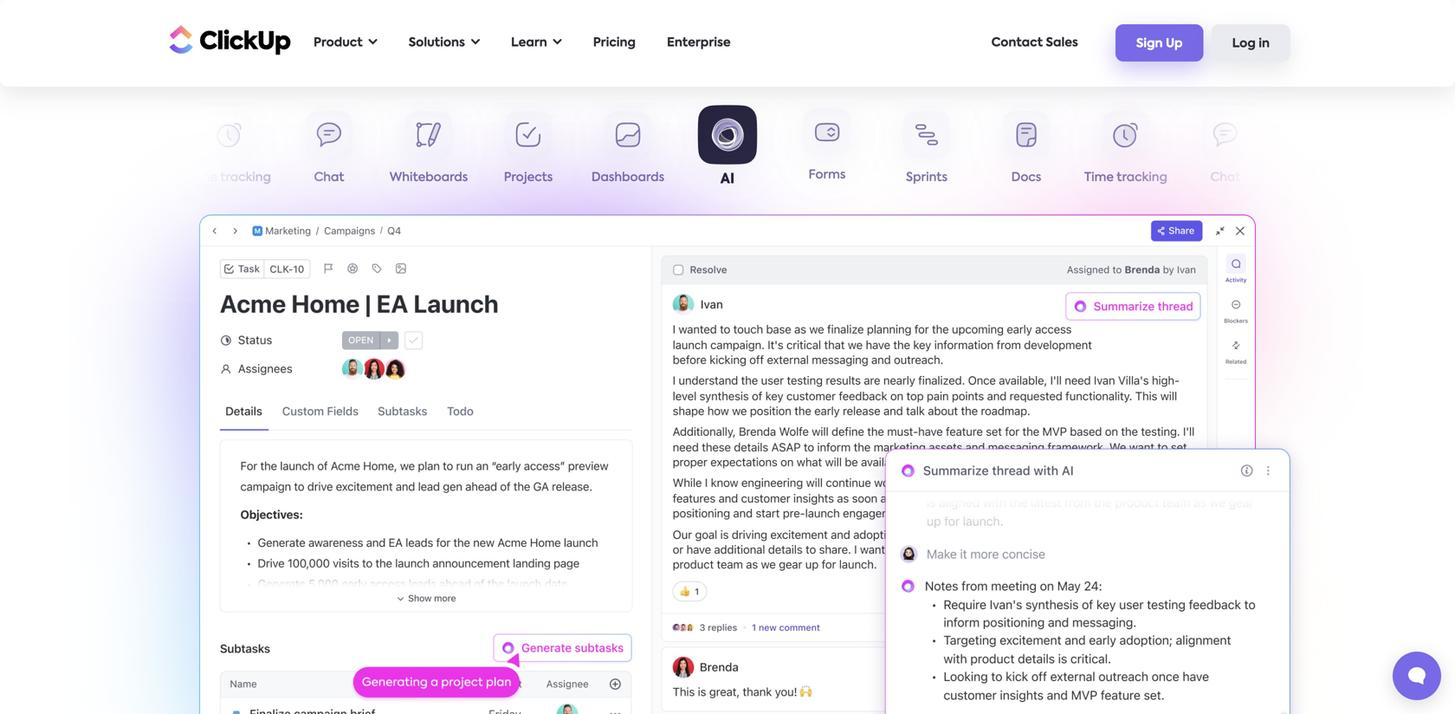 Task type: vqa. For each thing, say whether or not it's contained in the screenshot.
our within Get premium support and hands-on help from our Professional Services Team.
no



Task type: locate. For each thing, give the bounding box(es) containing it.
in
[[1259, 38, 1270, 50]]

1 horizontal spatial time
[[1085, 172, 1114, 184]]

0 horizontal spatial chat button
[[279, 111, 379, 191]]

ai image
[[199, 215, 1257, 714], [750, 429, 1313, 714]]

1 horizontal spatial chat button
[[1176, 111, 1276, 191]]

2 time tracking from the left
[[1085, 172, 1168, 184]]

2 chat from the left
[[1211, 172, 1241, 184]]

0 horizontal spatial docs button
[[80, 111, 180, 191]]

docs button
[[80, 111, 180, 191], [977, 111, 1077, 191]]

0 horizontal spatial tracking
[[220, 172, 271, 184]]

0 horizontal spatial time
[[188, 172, 218, 184]]

tracking
[[220, 172, 271, 184], [1117, 172, 1168, 184]]

contact sales
[[992, 37, 1079, 49]]

0 horizontal spatial whiteboards button
[[379, 111, 479, 191]]

0 horizontal spatial time tracking button
[[180, 111, 279, 191]]

1 horizontal spatial docs button
[[977, 111, 1077, 191]]

1 horizontal spatial tracking
[[1117, 172, 1168, 184]]

1 docs button from the left
[[80, 111, 180, 191]]

projects button
[[479, 111, 578, 191]]

forms button
[[778, 108, 877, 188]]

docs
[[115, 172, 145, 184], [1012, 172, 1042, 184]]

chat for 1st the chat 'button' from the right
[[1211, 172, 1241, 184]]

whiteboards
[[390, 172, 468, 184], [1287, 172, 1365, 184]]

1 horizontal spatial whiteboards button
[[1276, 111, 1376, 191]]

pricing link
[[585, 25, 645, 61]]

2 time from the left
[[1085, 172, 1114, 184]]

log in link
[[1212, 24, 1291, 61]]

product button
[[305, 25, 386, 61]]

1 horizontal spatial whiteboards
[[1287, 172, 1365, 184]]

chat for second the chat 'button' from right
[[314, 172, 344, 184]]

clickup image
[[165, 23, 291, 56]]

1 horizontal spatial time tracking
[[1085, 172, 1168, 184]]

1 horizontal spatial chat
[[1211, 172, 1241, 184]]

log in
[[1233, 38, 1270, 50]]

forms
[[809, 169, 846, 181]]

1 horizontal spatial time tracking button
[[1077, 111, 1176, 191]]

time tracking
[[188, 172, 271, 184], [1085, 172, 1168, 184]]

0 horizontal spatial whiteboards
[[390, 172, 468, 184]]

projects
[[504, 172, 553, 184]]

0 horizontal spatial time tracking
[[188, 172, 271, 184]]

learn
[[511, 37, 547, 49]]

0 horizontal spatial chat
[[314, 172, 344, 184]]

1 whiteboards from the left
[[390, 172, 468, 184]]

1 horizontal spatial docs
[[1012, 172, 1042, 184]]

enterprise
[[667, 37, 731, 49]]

chat button
[[279, 111, 379, 191], [1176, 111, 1276, 191]]

enterprise link
[[659, 25, 740, 61]]

1 time from the left
[[188, 172, 218, 184]]

chat
[[314, 172, 344, 184], [1211, 172, 1241, 184]]

time tracking button
[[180, 111, 279, 191], [1077, 111, 1176, 191]]

time
[[188, 172, 218, 184], [1085, 172, 1114, 184]]

1 tracking from the left
[[220, 172, 271, 184]]

1 time tracking from the left
[[188, 172, 271, 184]]

1 whiteboards button from the left
[[379, 111, 479, 191]]

1 chat from the left
[[314, 172, 344, 184]]

2 docs button from the left
[[977, 111, 1077, 191]]

1 chat button from the left
[[279, 111, 379, 191]]

0 horizontal spatial docs
[[115, 172, 145, 184]]

whiteboards button
[[379, 111, 479, 191], [1276, 111, 1376, 191]]

1 time tracking button from the left
[[180, 111, 279, 191]]



Task type: describe. For each thing, give the bounding box(es) containing it.
contact sales link
[[983, 25, 1087, 61]]

contact
[[992, 37, 1043, 49]]

up
[[1166, 38, 1183, 50]]

solutions
[[409, 37, 465, 49]]

ai button
[[678, 105, 778, 191]]

2 docs from the left
[[1012, 172, 1042, 184]]

2 time tracking button from the left
[[1077, 111, 1176, 191]]

2 tracking from the left
[[1117, 172, 1168, 184]]

2 chat button from the left
[[1176, 111, 1276, 191]]

ai
[[721, 172, 735, 186]]

2 whiteboards from the left
[[1287, 172, 1365, 184]]

sprints button
[[877, 111, 977, 191]]

product
[[314, 37, 363, 49]]

2 whiteboards button from the left
[[1276, 111, 1376, 191]]

sign up
[[1137, 38, 1183, 50]]

sign
[[1137, 38, 1163, 50]]

dashboards button
[[578, 111, 678, 191]]

dashboards
[[592, 172, 665, 184]]

sign up button
[[1116, 24, 1204, 61]]

sales
[[1046, 37, 1079, 49]]

learn button
[[503, 25, 571, 61]]

1 docs from the left
[[115, 172, 145, 184]]

pricing
[[593, 37, 636, 49]]

log
[[1233, 38, 1256, 50]]

sprints
[[906, 172, 948, 184]]

solutions button
[[400, 25, 489, 61]]



